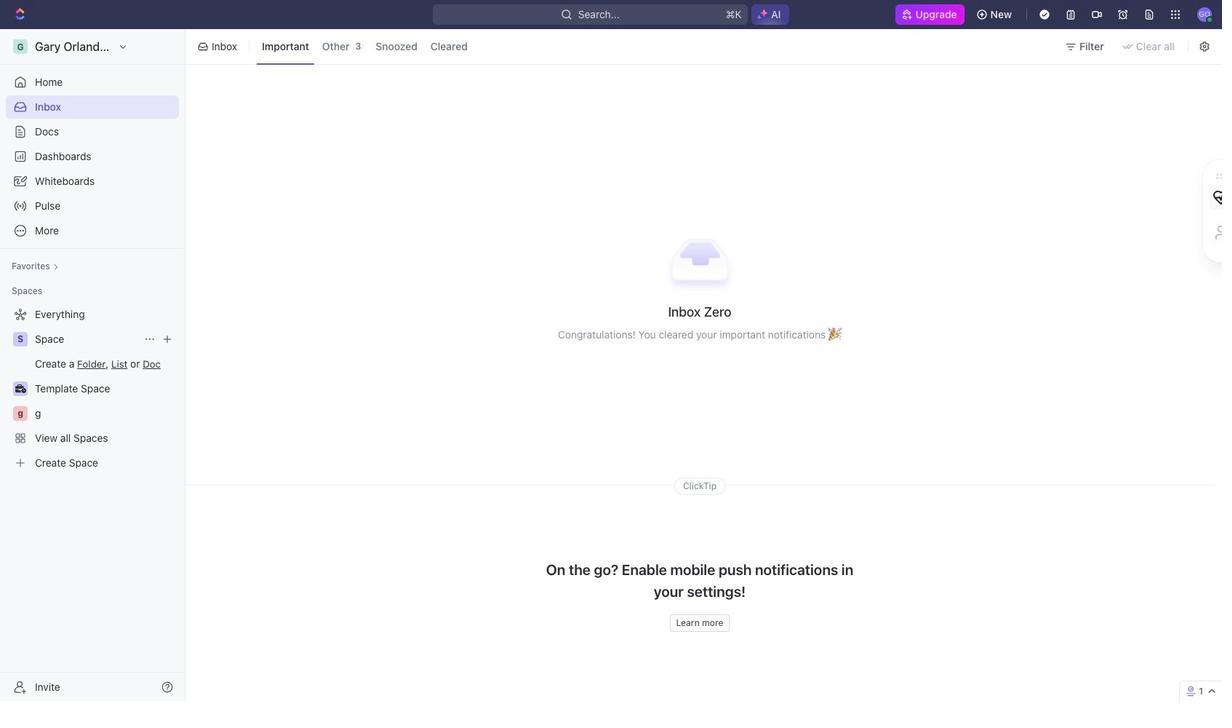 Task type: vqa. For each thing, say whether or not it's contained in the screenshot.
tab list
yes



Task type: locate. For each thing, give the bounding box(es) containing it.
gary orlando's workspace, , element
[[13, 39, 28, 54]]

tree
[[6, 303, 179, 475]]

tab list
[[254, 26, 476, 67]]

g, , element
[[13, 406, 28, 421]]

sidebar navigation
[[0, 29, 189, 701]]

space, , element
[[13, 332, 28, 347]]



Task type: describe. For each thing, give the bounding box(es) containing it.
tree inside sidebar navigation
[[6, 303, 179, 475]]

business time image
[[15, 384, 26, 393]]



